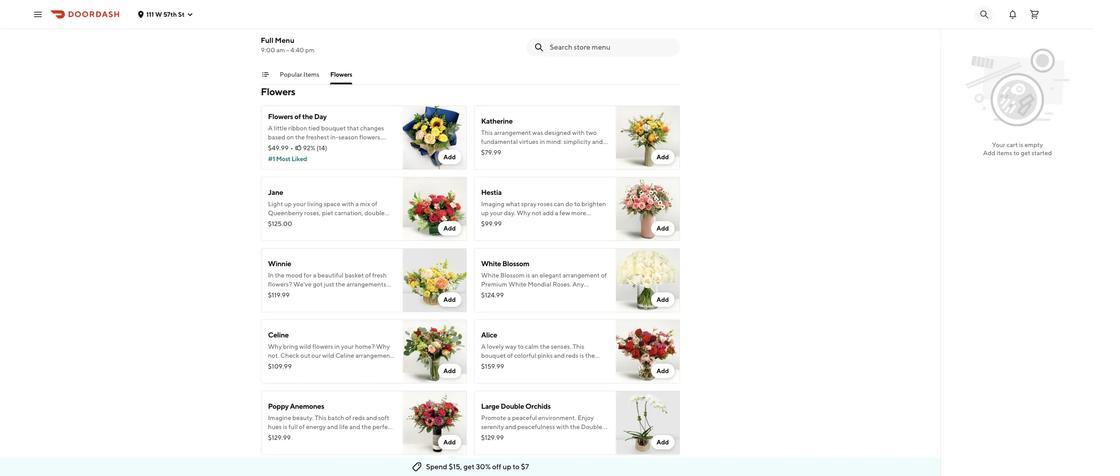 Task type: locate. For each thing, give the bounding box(es) containing it.
1 vertical spatial wild
[[322, 352, 334, 360]]

premium inside white blossom white blossom is an elegant arrangement of premium white mondial roses. any recipient will without a doubt know that these were sent with good wishes.
[[481, 281, 508, 288]]

1 horizontal spatial with
[[314, 46, 327, 53]]

1 horizontal spatial is
[[526, 272, 531, 279]]

0 vertical spatial a
[[330, 37, 333, 44]]

$129.99 for large
[[481, 435, 504, 442]]

to left the $7
[[513, 463, 520, 472]]

1 horizontal spatial know
[[566, 290, 582, 297]]

winnie
[[268, 260, 291, 268]]

will inside "white blossom is an elegant arrangement of premium white mondial roses. any recipient will without a doubt know that these were sent with good wishes."
[[295, 37, 305, 44]]

0 horizontal spatial without
[[306, 37, 328, 44]]

$109.99
[[268, 363, 292, 371]]

large double orchids image
[[616, 391, 680, 455]]

to down "cart"
[[1014, 150, 1020, 157]]

without
[[306, 37, 328, 44], [519, 290, 542, 297]]

1 horizontal spatial were
[[499, 299, 513, 306]]

sent inside white blossom white blossom is an elegant arrangement of premium white mondial roses. any recipient will without a doubt know that these were sent with good wishes.
[[514, 299, 526, 306]]

0 vertical spatial these
[[268, 46, 284, 53]]

1 vertical spatial blossom
[[503, 260, 530, 268]]

0 vertical spatial sent
[[301, 46, 313, 53]]

1 horizontal spatial will
[[508, 290, 518, 297]]

white blossom image
[[403, 0, 467, 60], [616, 249, 680, 313]]

eucalyptus,
[[291, 371, 323, 378]]

0 horizontal spatial doubt
[[334, 37, 352, 44]]

wishes.
[[344, 46, 365, 53], [558, 299, 578, 306]]

get inside your cart is empty add items to get started
[[1021, 150, 1031, 157]]

white blossom white blossom is an elegant arrangement of premium white mondial roses. any recipient will without a doubt know that these were sent with good wishes.
[[481, 260, 607, 306]]

with
[[314, 46, 327, 53], [528, 299, 540, 306], [268, 361, 281, 369]]

1 horizontal spatial a
[[543, 290, 546, 297]]

green
[[282, 361, 299, 369]]

0 horizontal spatial celine
[[268, 331, 289, 340]]

roses. inside "white blossom is an elegant arrangement of premium white mondial roses. any recipient will without a doubt know that these were sent with good wishes."
[[340, 28, 358, 35]]

recipient inside "white blossom is an elegant arrangement of premium white mondial roses. any recipient will without a doubt know that these were sent with good wishes."
[[268, 37, 294, 44]]

1 horizontal spatial that
[[583, 290, 595, 297]]

0 vertical spatial get
[[1021, 150, 1031, 157]]

1 horizontal spatial why
[[376, 343, 390, 351]]

winnie image
[[403, 249, 467, 313]]

0 horizontal spatial will
[[295, 37, 305, 44]]

0 horizontal spatial to
[[513, 463, 520, 472]]

jane
[[268, 188, 283, 197]]

0 vertical spatial were
[[285, 46, 300, 53]]

0 vertical spatial roses.
[[340, 28, 358, 35]]

0 vertical spatial is
[[313, 19, 317, 26]]

$124.99 up am at top
[[268, 39, 291, 46]]

an inside white blossom white blossom is an elegant arrangement of premium white mondial roses. any recipient will without a doubt know that these were sent with good wishes.
[[532, 272, 539, 279]]

st
[[178, 11, 185, 18]]

1 horizontal spatial sent
[[514, 299, 526, 306]]

2 horizontal spatial is
[[1020, 141, 1024, 149]]

1 vertical spatial good
[[541, 299, 556, 306]]

0 vertical spatial elegant
[[327, 19, 349, 26]]

1 horizontal spatial recipient
[[481, 290, 507, 297]]

a inside white blossom white blossom is an elegant arrangement of premium white mondial roses. any recipient will without a doubt know that these were sent with good wishes.
[[543, 290, 546, 297]]

these inside white blossom white blossom is an elegant arrangement of premium white mondial roses. any recipient will without a doubt know that these were sent with good wishes.
[[481, 299, 497, 306]]

add button for flowers of the day
[[438, 150, 462, 164]]

1 vertical spatial an
[[532, 272, 539, 279]]

white blossom image for white blossom
[[616, 249, 680, 313]]

1 vertical spatial doubt
[[547, 290, 565, 297]]

hestia image
[[616, 177, 680, 241]]

0 horizontal spatial elegant
[[327, 19, 349, 26]]

to inside your cart is empty add items to get started
[[1014, 150, 1020, 157]]

any inside "white blossom is an elegant arrangement of premium white mondial roses. any recipient will without a doubt know that these were sent with good wishes."
[[360, 28, 371, 35]]

any inside white blossom white blossom is an elegant arrangement of premium white mondial roses. any recipient will without a doubt know that these were sent with good wishes.
[[573, 281, 584, 288]]

wild
[[299, 343, 311, 351], [322, 352, 334, 360]]

-
[[287, 47, 289, 54]]

know inside white blossom white blossom is an elegant arrangement of premium white mondial roses. any recipient will without a doubt know that these were sent with good wishes.
[[566, 290, 582, 297]]

flowers of the day image
[[403, 106, 467, 170]]

2 vertical spatial blossom
[[501, 272, 525, 279]]

2 $129.99 from the left
[[481, 435, 504, 442]]

1 vertical spatial a
[[543, 290, 546, 297]]

1 horizontal spatial white blossom image
[[616, 249, 680, 313]]

these left -
[[268, 46, 284, 53]]

why right home?
[[376, 343, 390, 351]]

recipient up alice
[[481, 290, 507, 297]]

elegant inside white blossom white blossom is an elegant arrangement of premium white mondial roses. any recipient will without a doubt know that these were sent with good wishes.
[[540, 272, 562, 279]]

0 horizontal spatial know
[[353, 37, 368, 44]]

0 vertical spatial without
[[306, 37, 328, 44]]

1 horizontal spatial get
[[1021, 150, 1031, 157]]

0 horizontal spatial these
[[268, 46, 284, 53]]

2 horizontal spatial with
[[528, 299, 540, 306]]

that inside white blossom white blossom is an elegant arrangement of premium white mondial roses. any recipient will without a doubt know that these were sent with good wishes.
[[583, 290, 595, 297]]

2 why from the left
[[376, 343, 390, 351]]

2 vertical spatial arrangement
[[356, 352, 393, 360]]

were
[[285, 46, 300, 53], [499, 299, 513, 306]]

is inside "white blossom is an elegant arrangement of premium white mondial roses. any recipient will without a doubt know that these were sent with good wishes."
[[313, 19, 317, 26]]

1 vertical spatial flowers
[[261, 86, 295, 98]]

1 horizontal spatial premium
[[481, 281, 508, 288]]

$159.99
[[481, 363, 504, 371]]

0 vertical spatial any
[[360, 28, 371, 35]]

1 horizontal spatial roses.
[[553, 281, 572, 288]]

good inside "white blossom is an elegant arrangement of premium white mondial roses. any recipient will without a doubt know that these were sent with good wishes."
[[328, 46, 343, 53]]

an inside "white blossom is an elegant arrangement of premium white mondial roses. any recipient will without a doubt know that these were sent with good wishes."
[[319, 19, 326, 26]]

1 vertical spatial wishes.
[[558, 299, 578, 306]]

flowers
[[330, 71, 352, 78], [261, 86, 295, 98], [268, 113, 293, 121]]

0 items, open order cart image
[[1030, 9, 1041, 20]]

1 horizontal spatial elegant
[[540, 272, 562, 279]]

0 horizontal spatial white blossom image
[[403, 0, 467, 60]]

add for jane
[[444, 225, 456, 232]]

1 horizontal spatial of
[[388, 19, 394, 26]]

0 horizontal spatial any
[[360, 28, 371, 35]]

#1 most liked
[[268, 155, 307, 163]]

1 vertical spatial any
[[573, 281, 584, 288]]

up
[[503, 463, 512, 472]]

1 vertical spatial sent
[[514, 299, 526, 306]]

0 horizontal spatial an
[[319, 19, 326, 26]]

will inside white blossom white blossom is an elegant arrangement of premium white mondial roses. any recipient will without a doubt know that these were sent with good wishes.
[[508, 290, 518, 297]]

the
[[302, 113, 313, 121]]

1 horizontal spatial wild
[[322, 352, 334, 360]]

2 vertical spatial with
[[268, 361, 281, 369]]

with inside white blossom white blossom is an elegant arrangement of premium white mondial roses. any recipient will without a doubt know that these were sent with good wishes.
[[528, 299, 540, 306]]

1 vertical spatial of
[[295, 113, 301, 121]]

these
[[268, 46, 284, 53], [481, 299, 497, 306]]

arrangement
[[350, 19, 387, 26], [563, 272, 600, 279], [356, 352, 393, 360]]

celine up bring
[[268, 331, 289, 340]]

cart
[[1007, 141, 1018, 149]]

with inside "white blossom is an elegant arrangement of premium white mondial roses. any recipient will without a doubt know that these were sent with good wishes."
[[314, 46, 327, 53]]

a
[[330, 37, 333, 44], [543, 290, 546, 297]]

wishes. inside "white blossom is an elegant arrangement of premium white mondial roses. any recipient will without a doubt know that these were sent with good wishes."
[[344, 46, 365, 53]]

0 horizontal spatial why
[[268, 343, 282, 351]]

1 vertical spatial that
[[583, 290, 595, 297]]

poppy anemones image
[[403, 391, 467, 455]]

mondial
[[315, 28, 338, 35], [528, 281, 552, 288]]

1 horizontal spatial any
[[573, 281, 584, 288]]

1 horizontal spatial without
[[519, 290, 542, 297]]

without inside white blossom white blossom is an elegant arrangement of premium white mondial roses. any recipient will without a doubt know that these were sent with good wishes.
[[519, 290, 542, 297]]

0 vertical spatial blossom
[[287, 19, 312, 26]]

know
[[353, 37, 368, 44], [566, 290, 582, 297]]

1 horizontal spatial doubt
[[547, 290, 565, 297]]

1 vertical spatial these
[[481, 299, 497, 306]]

1 horizontal spatial mondial
[[528, 281, 552, 288]]

0 horizontal spatial roses.
[[340, 28, 358, 35]]

$124.99 up alice
[[481, 292, 504, 299]]

1 horizontal spatial $129.99
[[481, 435, 504, 442]]

0 horizontal spatial is
[[313, 19, 317, 26]]

why
[[268, 343, 282, 351], [376, 343, 390, 351]]

2 horizontal spatial of
[[601, 272, 607, 279]]

2 vertical spatial of
[[601, 272, 607, 279]]

arrangement inside "white blossom is an elegant arrangement of premium white mondial roses. any recipient will without a doubt know that these were sent with good wishes."
[[350, 19, 387, 26]]

0 horizontal spatial with
[[268, 361, 281, 369]]

•
[[291, 145, 293, 152]]

flowers left the on the left
[[268, 113, 293, 121]]

2 vertical spatial is
[[526, 272, 531, 279]]

celine up celosia,
[[336, 352, 354, 360]]

will
[[295, 37, 305, 44], [508, 290, 518, 297]]

roses.
[[340, 28, 358, 35], [553, 281, 572, 288]]

$129.99 down the poppy
[[268, 435, 291, 442]]

menu
[[275, 36, 295, 45]]

0 horizontal spatial $129.99
[[268, 435, 291, 442]]

large double orchids
[[481, 403, 551, 411]]

wild up out
[[299, 343, 311, 351]]

0 horizontal spatial a
[[330, 37, 333, 44]]

add button for winnie
[[438, 293, 462, 307]]

$49.99 •
[[268, 145, 293, 152]]

1 vertical spatial know
[[566, 290, 582, 297]]

1 horizontal spatial an
[[532, 272, 539, 279]]

0 vertical spatial of
[[388, 19, 394, 26]]

flowers right items
[[330, 71, 352, 78]]

$15,
[[449, 463, 462, 472]]

0 horizontal spatial that
[[370, 37, 382, 44]]

why up not.
[[268, 343, 282, 351]]

hydrangea,
[[300, 361, 332, 369]]

these up alice
[[481, 299, 497, 306]]

good
[[328, 46, 343, 53], [541, 299, 556, 306]]

wild down the flowers
[[322, 352, 334, 360]]

0 vertical spatial celine
[[268, 331, 289, 340]]

0 horizontal spatial wishes.
[[344, 46, 365, 53]]

liked
[[292, 155, 307, 163]]

0 horizontal spatial wild
[[299, 343, 311, 351]]

1 vertical spatial to
[[513, 463, 520, 472]]

$129.99 up off at bottom
[[481, 435, 504, 442]]

sent
[[301, 46, 313, 53], [514, 299, 526, 306]]

1 vertical spatial recipient
[[481, 290, 507, 297]]

without inside "white blossom is an elegant arrangement of premium white mondial roses. any recipient will without a doubt know that these were sent with good wishes."
[[306, 37, 328, 44]]

0 vertical spatial recipient
[[268, 37, 294, 44]]

show menu categories image
[[262, 71, 269, 78]]

#1
[[268, 155, 275, 163]]

full menu 9:00 am - 4:40 pm
[[261, 36, 315, 54]]

111
[[146, 11, 154, 18]]

0 vertical spatial good
[[328, 46, 343, 53]]

white
[[268, 19, 286, 26], [296, 28, 314, 35], [481, 260, 501, 268], [481, 272, 499, 279], [509, 281, 527, 288]]

0 vertical spatial know
[[353, 37, 368, 44]]

to
[[1014, 150, 1020, 157], [513, 463, 520, 472]]

0 vertical spatial that
[[370, 37, 382, 44]]

get
[[1021, 150, 1031, 157], [464, 463, 475, 472]]

that
[[370, 37, 382, 44], [583, 290, 595, 297]]

$7
[[521, 463, 529, 472]]

Item Search search field
[[550, 42, 673, 52]]

premium inside "white blossom is an elegant arrangement of premium white mondial roses. any recipient will without a doubt know that these were sent with good wishes."
[[268, 28, 294, 35]]

items
[[304, 71, 320, 78]]

1 vertical spatial without
[[519, 290, 542, 297]]

elegant
[[327, 19, 349, 26], [540, 272, 562, 279]]

(14)
[[317, 145, 327, 152]]

1 $129.99 from the left
[[268, 435, 291, 442]]

that inside "white blossom is an elegant arrangement of premium white mondial roses. any recipient will without a doubt know that these were sent with good wishes."
[[370, 37, 382, 44]]

hestia
[[481, 188, 502, 197]]

any
[[360, 28, 371, 35], [573, 281, 584, 288]]

0 vertical spatial premium
[[268, 28, 294, 35]]

of inside "white blossom is an elegant arrangement of premium white mondial roses. any recipient will without a doubt know that these were sent with good wishes."
[[388, 19, 394, 26]]

1 horizontal spatial to
[[1014, 150, 1020, 157]]

doubt inside "white blossom is an elegant arrangement of premium white mondial roses. any recipient will without a doubt know that these were sent with good wishes."
[[334, 37, 352, 44]]

alice image
[[616, 320, 680, 384]]

alice
[[481, 331, 498, 340]]

were inside "white blossom is an elegant arrangement of premium white mondial roses. any recipient will without a doubt know that these were sent with good wishes."
[[285, 46, 300, 53]]

blossom
[[287, 19, 312, 26], [503, 260, 530, 268], [501, 272, 525, 279]]

were inside white blossom white blossom is an elegant arrangement of premium white mondial roses. any recipient will without a doubt know that these were sent with good wishes.
[[499, 299, 513, 306]]

arrangement inside celine why bring wild flowers in your home? why not. check out our wild celine arrangement with green hydrangea, celosia, dalia, roses, seeded eucalyptus, asters.
[[356, 352, 393, 360]]

flowers down show menu categories icon
[[261, 86, 295, 98]]

of
[[388, 19, 394, 26], [295, 113, 301, 121], [601, 272, 607, 279]]

1 horizontal spatial good
[[541, 299, 556, 306]]

spend
[[426, 463, 448, 472]]

get down "empty"
[[1021, 150, 1031, 157]]

spend $15, get 30% off up to $7
[[426, 463, 529, 472]]

0 horizontal spatial premium
[[268, 28, 294, 35]]

premium
[[268, 28, 294, 35], [481, 281, 508, 288]]

poppy
[[268, 403, 289, 411]]

large
[[481, 403, 500, 411]]

recipient up am at top
[[268, 37, 294, 44]]

get right $15,
[[464, 463, 475, 472]]

orchids
[[526, 403, 551, 411]]

add for alice
[[657, 368, 669, 375]]

blossom inside "white blossom is an elegant arrangement of premium white mondial roses. any recipient will without a doubt know that these were sent with good wishes."
[[287, 19, 312, 26]]

1 vertical spatial is
[[1020, 141, 1024, 149]]

1 vertical spatial will
[[508, 290, 518, 297]]

1 vertical spatial with
[[528, 299, 540, 306]]

is inside white blossom white blossom is an elegant arrangement of premium white mondial roses. any recipient will without a doubt know that these were sent with good wishes.
[[526, 272, 531, 279]]

doubt
[[334, 37, 352, 44], [547, 290, 565, 297]]

recipient
[[268, 37, 294, 44], [481, 290, 507, 297]]

1 vertical spatial white blossom image
[[616, 249, 680, 313]]

$124.99
[[268, 39, 291, 46], [481, 292, 504, 299]]

to for up
[[513, 463, 520, 472]]

$129.99
[[268, 435, 291, 442], [481, 435, 504, 442]]

is inside your cart is empty add items to get started
[[1020, 141, 1024, 149]]



Task type: vqa. For each thing, say whether or not it's contained in the screenshot.
THESE to the left
yes



Task type: describe. For each thing, give the bounding box(es) containing it.
add for poppy anemones
[[444, 439, 456, 446]]

popular
[[280, 71, 302, 78]]

1 vertical spatial celine
[[336, 352, 354, 360]]

full
[[261, 36, 274, 45]]

notification bell image
[[1008, 9, 1019, 20]]

arrangement inside white blossom white blossom is an elegant arrangement of premium white mondial roses. any recipient will without a doubt know that these were sent with good wishes.
[[563, 272, 600, 279]]

most
[[276, 155, 291, 163]]

is for cart
[[1020, 141, 1024, 149]]

not.
[[268, 352, 279, 360]]

9:00
[[261, 47, 275, 54]]

flowers
[[313, 343, 333, 351]]

bring
[[283, 343, 298, 351]]

add button for large double orchids
[[651, 436, 675, 450]]

$125.00
[[268, 220, 292, 228]]

out
[[301, 352, 310, 360]]

30%
[[476, 463, 491, 472]]

add button for jane
[[438, 221, 462, 236]]

in
[[335, 343, 340, 351]]

seeded
[[268, 371, 289, 378]]

$119.99
[[268, 292, 290, 299]]

good inside white blossom white blossom is an elegant arrangement of premium white mondial roses. any recipient will without a doubt know that these were sent with good wishes.
[[541, 299, 556, 306]]

w
[[155, 11, 162, 18]]

roses,
[[375, 361, 391, 369]]

mondial inside white blossom white blossom is an elegant arrangement of premium white mondial roses. any recipient will without a doubt know that these were sent with good wishes.
[[528, 281, 552, 288]]

add for large double orchids
[[657, 439, 669, 446]]

roses. inside white blossom white blossom is an elegant arrangement of premium white mondial roses. any recipient will without a doubt know that these were sent with good wishes.
[[553, 281, 572, 288]]

day
[[314, 113, 327, 121]]

our
[[312, 352, 321, 360]]

add button for hestia
[[651, 221, 675, 236]]

celine why bring wild flowers in your home? why not. check out our wild celine arrangement with green hydrangea, celosia, dalia, roses, seeded eucalyptus, asters.
[[268, 331, 393, 378]]

celine image
[[403, 320, 467, 384]]

add for hestia
[[657, 225, 669, 232]]

$79.99
[[481, 149, 502, 156]]

home?
[[355, 343, 375, 351]]

with inside celine why bring wild flowers in your home? why not. check out our wild celine arrangement with green hydrangea, celosia, dalia, roses, seeded eucalyptus, asters.
[[268, 361, 281, 369]]

$129.99 for poppy
[[268, 435, 291, 442]]

celosia,
[[333, 361, 356, 369]]

know inside "white blossom is an elegant arrangement of premium white mondial roses. any recipient will without a doubt know that these were sent with good wishes."
[[353, 37, 368, 44]]

blossom for white blossom white blossom is an elegant arrangement of premium white mondial roses. any recipient will without a doubt know that these were sent with good wishes.
[[503, 260, 530, 268]]

92% (14)
[[303, 145, 327, 152]]

a inside "white blossom is an elegant arrangement of premium white mondial roses. any recipient will without a doubt know that these were sent with good wishes."
[[330, 37, 333, 44]]

wishes. inside white blossom white blossom is an elegant arrangement of premium white mondial roses. any recipient will without a doubt know that these were sent with good wishes.
[[558, 299, 578, 306]]

your
[[341, 343, 354, 351]]

these inside "white blossom is an elegant arrangement of premium white mondial roses. any recipient will without a doubt know that these were sent with good wishes."
[[268, 46, 284, 53]]

1 why from the left
[[268, 343, 282, 351]]

popular items button
[[280, 70, 320, 84]]

your
[[993, 141, 1006, 149]]

57th
[[163, 11, 177, 18]]

open menu image
[[33, 9, 43, 20]]

pink blossom image
[[403, 463, 467, 477]]

am
[[276, 47, 285, 54]]

add button for katherine
[[651, 150, 675, 164]]

of inside white blossom white blossom is an elegant arrangement of premium white mondial roses. any recipient will without a doubt know that these were sent with good wishes.
[[601, 272, 607, 279]]

white blossom is an elegant arrangement of premium white mondial roses. any recipient will without a doubt know that these were sent with good wishes.
[[268, 19, 394, 53]]

empty
[[1025, 141, 1044, 149]]

jane image
[[403, 177, 467, 241]]

add for winnie
[[444, 296, 456, 304]]

anemones
[[290, 403, 324, 411]]

$49.99
[[268, 145, 289, 152]]

0 horizontal spatial $124.99
[[268, 39, 291, 46]]

sent inside "white blossom is an elegant arrangement of premium white mondial roses. any recipient will without a doubt know that these were sent with good wishes."
[[301, 46, 313, 53]]

add for katherine
[[657, 154, 669, 161]]

0 vertical spatial wild
[[299, 343, 311, 351]]

$99.99
[[481, 220, 502, 228]]

check
[[281, 352, 299, 360]]

92%
[[303, 145, 315, 152]]

111 w 57th st
[[146, 11, 185, 18]]

your cart is empty add items to get started
[[984, 141, 1053, 157]]

dalia,
[[357, 361, 373, 369]]

add button for alice
[[651, 364, 675, 379]]

blossom for white blossom is an elegant arrangement of premium white mondial roses. any recipient will without a doubt know that these were sent with good wishes.
[[287, 19, 312, 26]]

to for items
[[1014, 150, 1020, 157]]

1 vertical spatial get
[[464, 463, 475, 472]]

mondial inside "white blossom is an elegant arrangement of premium white mondial roses. any recipient will without a doubt know that these were sent with good wishes."
[[315, 28, 338, 35]]

is for blossom
[[313, 19, 317, 26]]

items
[[997, 150, 1013, 157]]

flowers of the day
[[268, 113, 327, 121]]

2 vertical spatial flowers
[[268, 113, 293, 121]]

poppy anemones
[[268, 403, 324, 411]]

popular items
[[280, 71, 320, 78]]

add inside your cart is empty add items to get started
[[984, 150, 996, 157]]

4:40
[[290, 47, 304, 54]]

add for flowers of the day
[[444, 154, 456, 161]]

katherine
[[481, 117, 513, 126]]

add button for poppy anemones
[[438, 436, 462, 450]]

pm
[[305, 47, 315, 54]]

0 horizontal spatial of
[[295, 113, 301, 121]]

started
[[1032, 150, 1053, 157]]

asters.
[[325, 371, 343, 378]]

0 vertical spatial flowers
[[330, 71, 352, 78]]

ranunculus image
[[616, 0, 680, 60]]

doubt inside white blossom white blossom is an elegant arrangement of premium white mondial roses. any recipient will without a doubt know that these were sent with good wishes.
[[547, 290, 565, 297]]

double
[[501, 403, 524, 411]]

111 w 57th st button
[[137, 11, 194, 18]]

katherine image
[[616, 106, 680, 170]]

elegant inside "white blossom is an elegant arrangement of premium white mondial roses. any recipient will without a doubt know that these were sent with good wishes."
[[327, 19, 349, 26]]

white blossom image for white blossom is an elegant arrangement of premium white mondial roses. any recipient will without a doubt know that these were sent with good wishes.
[[403, 0, 467, 60]]

1 vertical spatial $124.99
[[481, 292, 504, 299]]

recipient inside white blossom white blossom is an elegant arrangement of premium white mondial roses. any recipient will without a doubt know that these were sent with good wishes.
[[481, 290, 507, 297]]

off
[[492, 463, 502, 472]]



